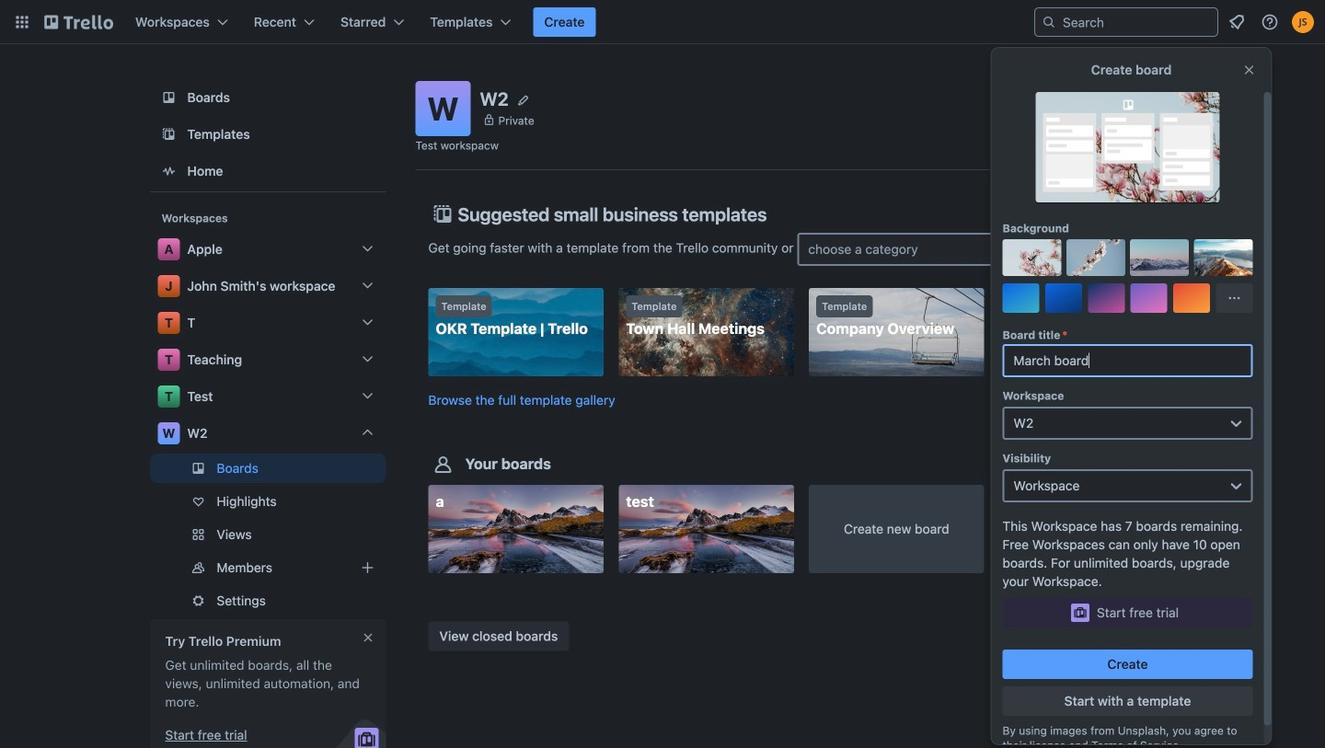 Task type: describe. For each thing, give the bounding box(es) containing it.
close popover image
[[1242, 63, 1257, 77]]

add image
[[357, 557, 379, 579]]

back to home image
[[44, 7, 113, 37]]

home image
[[158, 160, 180, 182]]

open information menu image
[[1261, 13, 1279, 31]]

custom image image
[[1025, 250, 1039, 265]]

Search field
[[1056, 9, 1217, 35]]

0 notifications image
[[1226, 11, 1248, 33]]



Task type: vqa. For each thing, say whether or not it's contained in the screenshot.
ADD icon
yes



Task type: locate. For each thing, give the bounding box(es) containing it.
search image
[[1042, 15, 1056, 29]]

primary element
[[0, 0, 1325, 44]]

template board image
[[158, 123, 180, 145]]

john smith (johnsmith38824343) image
[[1292, 11, 1314, 33]]

None text field
[[1003, 344, 1253, 377]]

board image
[[158, 86, 180, 109]]



